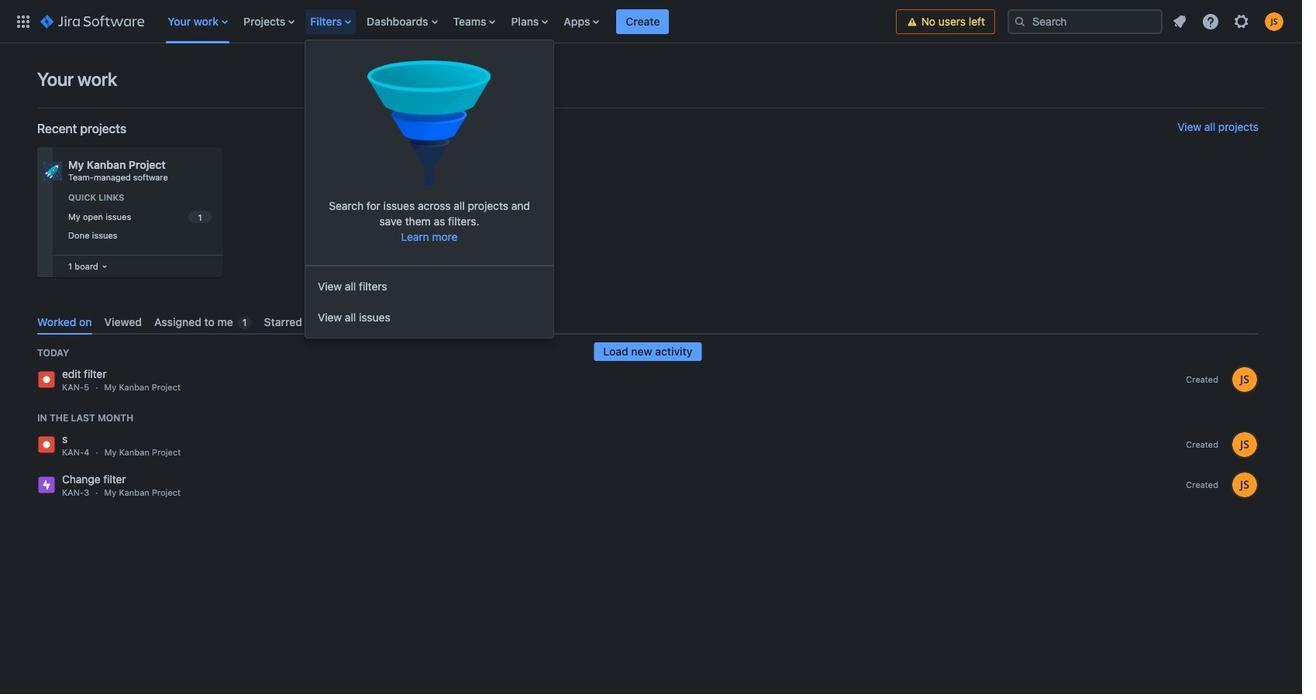 Task type: describe. For each thing, give the bounding box(es) containing it.
board image
[[98, 260, 111, 273]]

Search field
[[1008, 9, 1163, 34]]

settings image
[[1232, 12, 1251, 31]]

appswitcher icon image
[[14, 12, 33, 31]]

your profile and settings image
[[1265, 12, 1284, 31]]



Task type: vqa. For each thing, say whether or not it's contained in the screenshot.
the 'Appswitcher Icon'
yes



Task type: locate. For each thing, give the bounding box(es) containing it.
search image
[[1014, 15, 1026, 28]]

notifications image
[[1170, 12, 1189, 31]]

2 list item from the left
[[617, 0, 669, 43]]

0 horizontal spatial list item
[[306, 0, 357, 43]]

list
[[160, 0, 896, 43], [1166, 7, 1293, 35]]

list item
[[306, 0, 357, 43], [617, 0, 669, 43]]

None search field
[[1008, 9, 1163, 34]]

0 horizontal spatial list
[[160, 0, 896, 43]]

1 horizontal spatial list
[[1166, 7, 1293, 35]]

banner
[[0, 0, 1302, 43]]

jira software image
[[40, 12, 144, 31], [40, 12, 144, 31]]

help image
[[1201, 12, 1220, 31]]

tab list
[[31, 309, 1265, 335]]

1 horizontal spatial list item
[[617, 0, 669, 43]]

1 list item from the left
[[306, 0, 357, 43]]

primary element
[[9, 0, 896, 43]]



